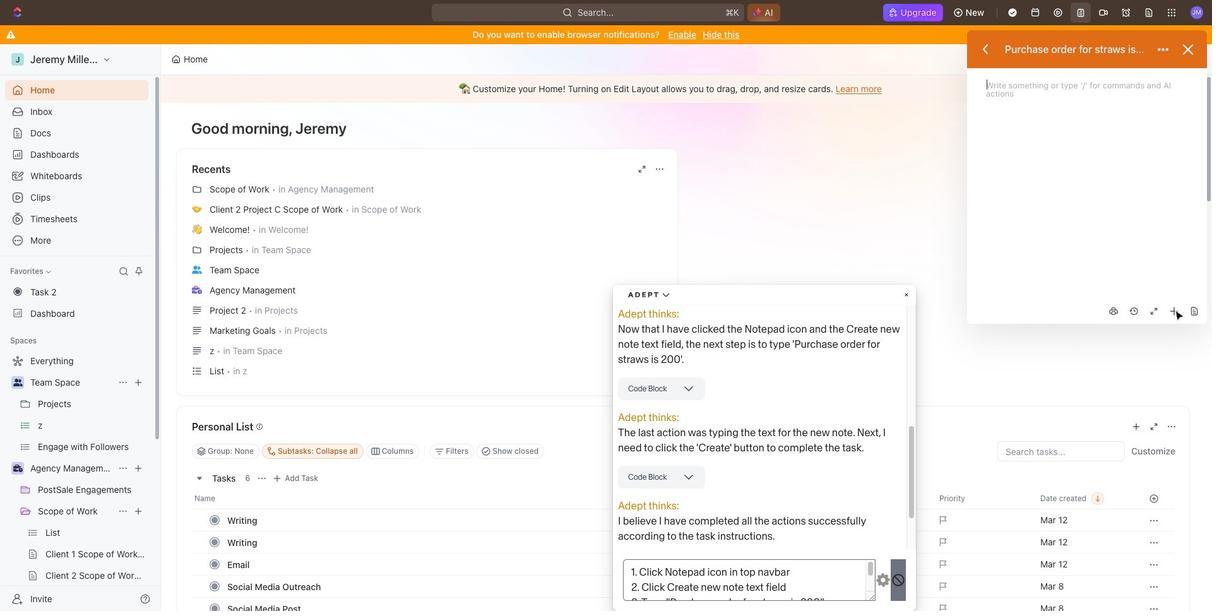 Task type: describe. For each thing, give the bounding box(es) containing it.
business time image
[[13, 465, 22, 472]]

jeremy miller's workspace, , element
[[11, 53, 24, 66]]

Search tasks... text field
[[999, 442, 1125, 461]]

user group image
[[192, 266, 202, 274]]

user group image
[[13, 379, 22, 387]]

business time image
[[192, 286, 202, 294]]



Task type: vqa. For each thing, say whether or not it's contained in the screenshot.
tree at left bottom
yes



Task type: locate. For each thing, give the bounding box(es) containing it.
sidebar navigation
[[0, 44, 164, 611]]

tree inside sidebar navigation
[[5, 351, 148, 611]]

tree
[[5, 351, 148, 611]]



